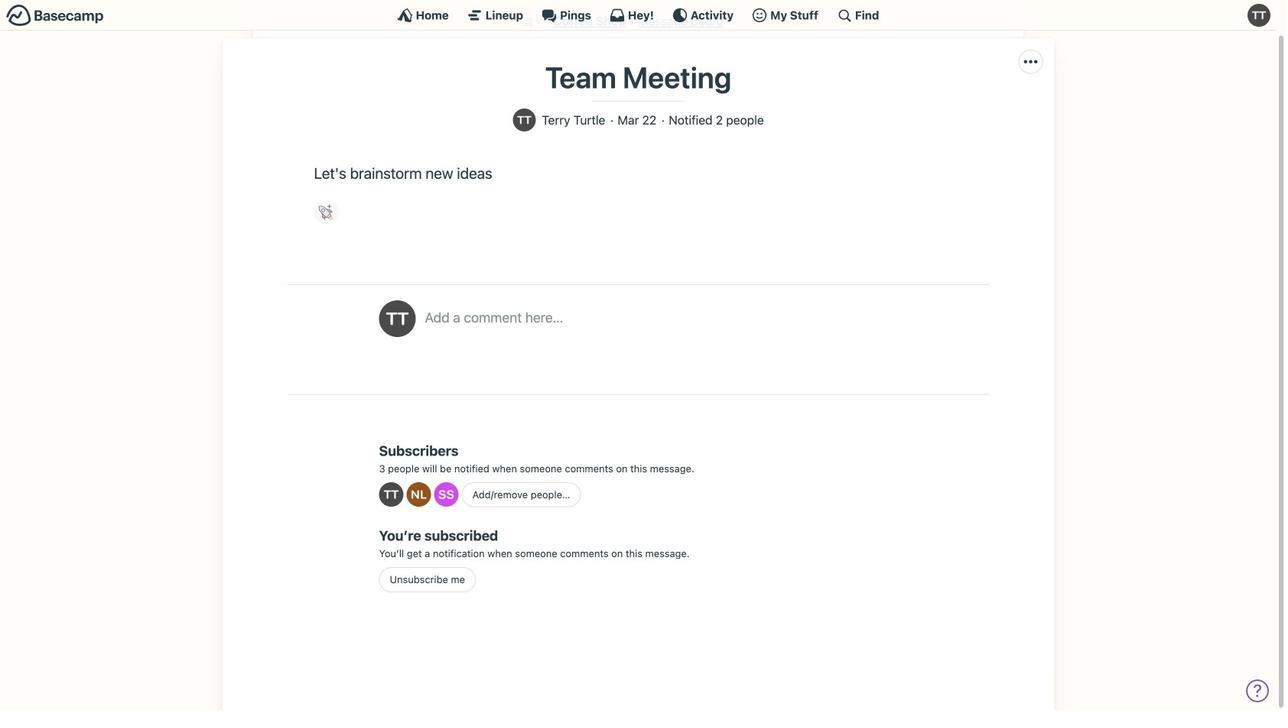 Task type: locate. For each thing, give the bounding box(es) containing it.
terry turtle image
[[1248, 4, 1271, 27], [379, 301, 416, 337], [379, 483, 404, 507]]

2 vertical spatial terry turtle image
[[379, 483, 404, 507]]

0 vertical spatial terry turtle image
[[1248, 4, 1271, 27]]

main element
[[0, 0, 1277, 31]]



Task type: describe. For each thing, give the bounding box(es) containing it.
sarah silvers image
[[434, 483, 459, 507]]

terry turtle image inside main element
[[1248, 4, 1271, 27]]

mar 22 element
[[618, 113, 657, 127]]

1 vertical spatial terry turtle image
[[379, 301, 416, 337]]

keyboard shortcut: ⌘ + / image
[[837, 8, 852, 23]]

switch accounts image
[[6, 4, 104, 28]]

natalie lubich image
[[407, 483, 431, 507]]

terry turtle image
[[513, 109, 536, 132]]



Task type: vqa. For each thing, say whether or not it's contained in the screenshot.
this,
no



